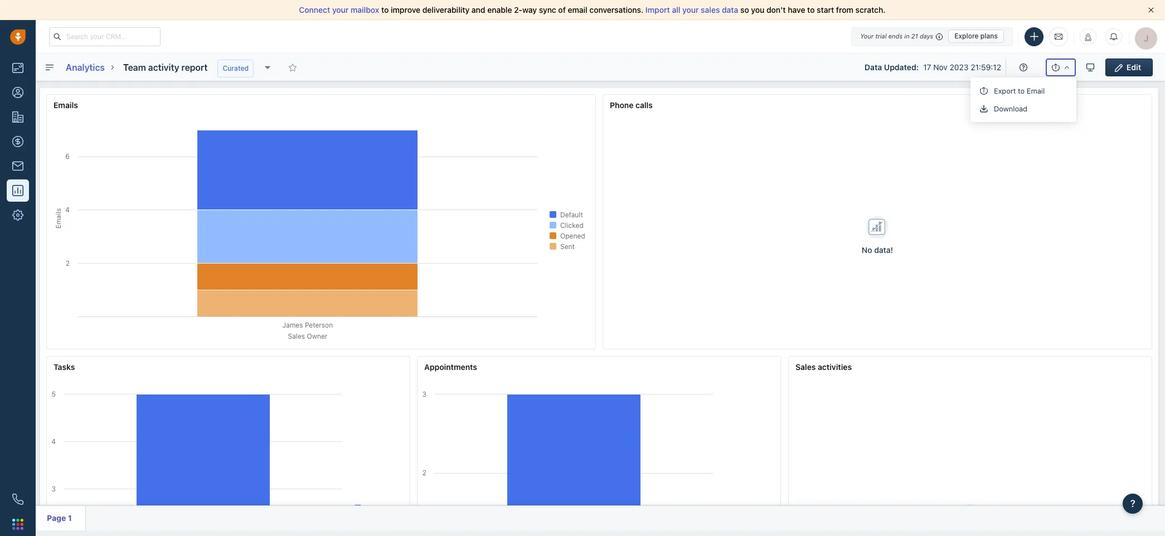 Task type: describe. For each thing, give the bounding box(es) containing it.
import
[[646, 5, 670, 14]]

you
[[751, 5, 764, 14]]

import all your sales data link
[[646, 5, 740, 14]]

phone image
[[12, 494, 23, 505]]

have
[[788, 5, 805, 14]]

sync
[[539, 5, 556, 14]]

what's new image
[[1084, 33, 1092, 41]]

close image
[[1148, 7, 1154, 13]]

email
[[568, 5, 587, 14]]

way
[[522, 5, 537, 14]]

ends
[[888, 32, 903, 40]]

Search your CRM... text field
[[49, 27, 161, 46]]

1 to from the left
[[381, 5, 389, 14]]

days
[[920, 32, 933, 40]]

deliverability
[[422, 5, 470, 14]]

enable
[[487, 5, 512, 14]]

explore plans link
[[948, 30, 1004, 43]]

don't
[[767, 5, 786, 14]]

21
[[911, 32, 918, 40]]

connect your mailbox to improve deliverability and enable 2-way sync of email conversations. import all your sales data so you don't have to start from scratch.
[[299, 5, 886, 14]]

in
[[904, 32, 910, 40]]

so
[[740, 5, 749, 14]]

sales
[[701, 5, 720, 14]]

of
[[558, 5, 566, 14]]



Task type: locate. For each thing, give the bounding box(es) containing it.
data
[[722, 5, 738, 14]]

explore
[[954, 32, 979, 40]]

scratch.
[[856, 5, 886, 14]]

phone element
[[7, 488, 29, 511]]

mailbox
[[351, 5, 379, 14]]

your trial ends in 21 days
[[860, 32, 933, 40]]

trial
[[875, 32, 887, 40]]

0 horizontal spatial to
[[381, 5, 389, 14]]

1 horizontal spatial to
[[807, 5, 815, 14]]

and
[[472, 5, 485, 14]]

from
[[836, 5, 853, 14]]

2 to from the left
[[807, 5, 815, 14]]

to right "mailbox"
[[381, 5, 389, 14]]

1 horizontal spatial your
[[682, 5, 699, 14]]

freshworks switcher image
[[12, 519, 23, 530]]

explore plans
[[954, 32, 998, 40]]

connect
[[299, 5, 330, 14]]

to
[[381, 5, 389, 14], [807, 5, 815, 14]]

improve
[[391, 5, 420, 14]]

2-
[[514, 5, 522, 14]]

your
[[860, 32, 874, 40]]

to left 'start'
[[807, 5, 815, 14]]

2 your from the left
[[682, 5, 699, 14]]

send email image
[[1055, 32, 1063, 41]]

1 your from the left
[[332, 5, 349, 14]]

plans
[[980, 32, 998, 40]]

0 horizontal spatial your
[[332, 5, 349, 14]]

conversations.
[[589, 5, 643, 14]]

connect your mailbox link
[[299, 5, 381, 14]]

your left "mailbox"
[[332, 5, 349, 14]]

all
[[672, 5, 680, 14]]

start
[[817, 5, 834, 14]]

your
[[332, 5, 349, 14], [682, 5, 699, 14]]

your right all
[[682, 5, 699, 14]]



